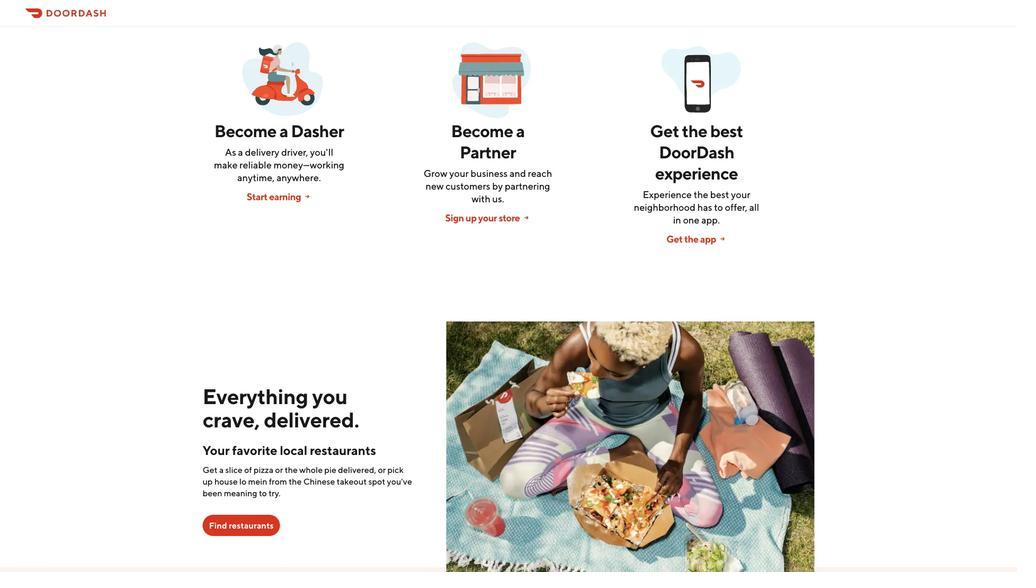 Task type: locate. For each thing, give the bounding box(es) containing it.
1 horizontal spatial your
[[478, 212, 497, 224]]

become up partner on the top of the page
[[451, 121, 513, 141]]

anytime,
[[237, 172, 275, 183]]

1 vertical spatial get
[[667, 233, 683, 245]]

everything you crave, delivered. image
[[446, 322, 815, 572]]

0 vertical spatial to
[[714, 202, 723, 213]]

and
[[510, 168, 526, 179]]

1 horizontal spatial become
[[451, 121, 513, 141]]

a
[[279, 121, 288, 141], [516, 121, 525, 141], [238, 146, 243, 158], [219, 465, 224, 475]]

get inside button
[[667, 233, 683, 245]]

a for delivery
[[238, 146, 243, 158]]

spot
[[368, 477, 385, 487]]

get up house at the bottom left of the page
[[203, 465, 217, 475]]

to inside get a slice of pizza or the whole pie delivered, or pick up house lo mein from the chinese takeout spot you've been meaning to try.
[[259, 488, 267, 499]]

up right sign
[[466, 212, 477, 224]]

the inside get the best doordash experience
[[682, 121, 707, 141]]

find
[[209, 521, 227, 531]]

0 vertical spatial restaurants
[[310, 443, 376, 458]]

1 or from the left
[[275, 465, 283, 475]]

your up offer,
[[731, 189, 750, 200]]

2 horizontal spatial your
[[731, 189, 750, 200]]

1 vertical spatial best
[[710, 189, 729, 200]]

get for get the app
[[667, 233, 683, 245]]

reliable
[[240, 159, 272, 171]]

2 vertical spatial your
[[478, 212, 497, 224]]

best inside experience the best your neighborhood has to offer, all in one app.
[[710, 189, 729, 200]]

a up the driver, at the left top of the page
[[279, 121, 288, 141]]

restaurants right "find"
[[229, 521, 274, 531]]

0 vertical spatial up
[[466, 212, 477, 224]]

the up has on the top of page
[[694, 189, 708, 200]]

sign up your store button
[[422, 212, 554, 224]]

doordash
[[659, 142, 734, 162]]

your
[[449, 168, 469, 179], [731, 189, 750, 200], [478, 212, 497, 224]]

become a dasher image
[[242, 39, 324, 121]]

takeout
[[337, 477, 367, 487]]

1 vertical spatial your
[[731, 189, 750, 200]]

driver,
[[281, 146, 308, 158]]

grow your business and reach new customers by partnering with us.
[[424, 168, 552, 205]]

1 horizontal spatial up
[[466, 212, 477, 224]]

your up customers
[[449, 168, 469, 179]]

to
[[714, 202, 723, 213], [259, 488, 267, 499]]

become inside become a partner
[[451, 121, 513, 141]]

try.
[[269, 488, 281, 499]]

slice
[[225, 465, 242, 475]]

your inside experience the best your neighborhood has to offer, all in one app.
[[731, 189, 750, 200]]

favorite
[[232, 443, 277, 458]]

get down in on the top right of page
[[667, 233, 683, 245]]

the right from
[[289, 477, 302, 487]]

best
[[710, 121, 743, 141], [710, 189, 729, 200]]

the inside experience the best your neighborhood has to offer, all in one app.
[[694, 189, 708, 200]]

become
[[214, 121, 276, 141], [451, 121, 513, 141]]

pie
[[324, 465, 336, 475]]

0 horizontal spatial your
[[449, 168, 469, 179]]

up up the been
[[203, 477, 213, 487]]

whole
[[299, 465, 323, 475]]

or up from
[[275, 465, 283, 475]]

the for get the app
[[684, 233, 699, 245]]

the
[[682, 121, 707, 141], [694, 189, 708, 200], [684, 233, 699, 245], [285, 465, 298, 475], [289, 477, 302, 487]]

2 vertical spatial get
[[203, 465, 217, 475]]

the left app
[[684, 233, 699, 245]]

the for get the best doordash experience
[[682, 121, 707, 141]]

to right has on the top of page
[[714, 202, 723, 213]]

or
[[275, 465, 283, 475], [378, 465, 386, 475]]

get
[[650, 121, 679, 141], [667, 233, 683, 245], [203, 465, 217, 475]]

as
[[225, 146, 236, 158]]

best inside get the best doordash experience
[[710, 121, 743, 141]]

get inside get a slice of pizza or the whole pie delivered, or pick up house lo mein from the chinese takeout spot you've been meaning to try.
[[203, 465, 217, 475]]

best up has on the top of page
[[710, 189, 729, 200]]

a inside as a delivery driver, you'll make reliable money—working anytime, anywhere.
[[238, 146, 243, 158]]

become for become a partner
[[451, 121, 513, 141]]

to left try.
[[259, 488, 267, 499]]

delivery
[[245, 146, 279, 158]]

become up as
[[214, 121, 276, 141]]

get the app
[[667, 233, 716, 245]]

up
[[466, 212, 477, 224], [203, 477, 213, 487]]

1 best from the top
[[710, 121, 743, 141]]

a inside get a slice of pizza or the whole pie delivered, or pick up house lo mein from the chinese takeout spot you've been meaning to try.
[[219, 465, 224, 475]]

pizza
[[254, 465, 273, 475]]

1 horizontal spatial or
[[378, 465, 386, 475]]

get a slice of pizza or the whole pie delivered, or pick up house lo mein from the chinese takeout spot you've been meaning to try.
[[203, 465, 412, 499]]

your
[[203, 443, 230, 458]]

anywhere.
[[277, 172, 321, 183]]

1 vertical spatial to
[[259, 488, 267, 499]]

0 vertical spatial get
[[650, 121, 679, 141]]

0 vertical spatial best
[[710, 121, 743, 141]]

0 horizontal spatial or
[[275, 465, 283, 475]]

been
[[203, 488, 222, 499]]

the inside button
[[684, 233, 699, 245]]

get inside get the best doordash experience
[[650, 121, 679, 141]]

get the best doordash experience image
[[660, 39, 741, 121]]

best up doordash at right
[[710, 121, 743, 141]]

one
[[683, 214, 700, 226]]

1 horizontal spatial to
[[714, 202, 723, 213]]

delivered,
[[338, 465, 376, 475]]

your down with in the top left of the page
[[478, 212, 497, 224]]

0 vertical spatial your
[[449, 168, 469, 179]]

2 become from the left
[[451, 121, 513, 141]]

1 vertical spatial up
[[203, 477, 213, 487]]

or up spot
[[378, 465, 386, 475]]

by
[[492, 180, 503, 192]]

the up doordash at right
[[682, 121, 707, 141]]

get up doordash at right
[[650, 121, 679, 141]]

you've
[[387, 477, 412, 487]]

up inside button
[[466, 212, 477, 224]]

0 horizontal spatial to
[[259, 488, 267, 499]]

1 become from the left
[[214, 121, 276, 141]]

dasher
[[291, 121, 344, 141]]

a for slice
[[219, 465, 224, 475]]

2 best from the top
[[710, 189, 729, 200]]

restaurants up pie
[[310, 443, 376, 458]]

a right as
[[238, 146, 243, 158]]

lo
[[239, 477, 247, 487]]

find restaurants
[[209, 521, 274, 531]]

app
[[700, 233, 716, 245]]

earning
[[269, 191, 301, 202]]

0 horizontal spatial become
[[214, 121, 276, 141]]

0 horizontal spatial up
[[203, 477, 213, 487]]

restaurants
[[310, 443, 376, 458], [229, 521, 274, 531]]

0 horizontal spatial restaurants
[[229, 521, 274, 531]]

sign up your store
[[445, 212, 520, 224]]

sign
[[445, 212, 464, 224]]

a left slice
[[219, 465, 224, 475]]

has
[[698, 202, 712, 213]]

a inside become a partner
[[516, 121, 525, 141]]

delivered.
[[264, 407, 359, 432]]

a up and
[[516, 121, 525, 141]]



Task type: vqa. For each thing, say whether or not it's contained in the screenshot.
leftmost the your
yes



Task type: describe. For each thing, give the bounding box(es) containing it.
experience the best your neighborhood has to offer, all in one app.
[[634, 189, 759, 226]]

money—working
[[274, 159, 344, 171]]

in
[[673, 214, 681, 226]]

become a dasher
[[214, 121, 344, 141]]

house
[[214, 477, 238, 487]]

2 or from the left
[[378, 465, 386, 475]]

to inside experience the best your neighborhood has to offer, all in one app.
[[714, 202, 723, 213]]

get for get a slice of pizza or the whole pie delivered, or pick up house lo mein from the chinese takeout spot you've been meaning to try.
[[203, 465, 217, 475]]

you
[[312, 384, 348, 409]]

start
[[247, 191, 268, 202]]

partner
[[460, 142, 516, 162]]

as a delivery driver, you'll make reliable money—working anytime, anywhere.
[[214, 146, 344, 183]]

offer,
[[725, 202, 748, 213]]

your inside grow your business and reach new customers by partnering with us.
[[449, 168, 469, 179]]

all
[[749, 202, 759, 213]]

make
[[214, 159, 238, 171]]

mein
[[248, 477, 267, 487]]

become for become a dasher
[[214, 121, 276, 141]]

pick
[[388, 465, 404, 475]]

your inside button
[[478, 212, 497, 224]]

the for experience the best your neighborhood has to offer, all in one app.
[[694, 189, 708, 200]]

a for partner
[[516, 121, 525, 141]]

meaning
[[224, 488, 257, 499]]

become a partner image
[[451, 39, 532, 121]]

your favorite local restaurants
[[203, 443, 376, 458]]

best for doordash
[[710, 121, 743, 141]]

of
[[244, 465, 252, 475]]

experience
[[655, 163, 738, 183]]

local
[[280, 443, 307, 458]]

business
[[471, 168, 508, 179]]

us.
[[492, 193, 504, 205]]

store
[[499, 212, 520, 224]]

you'll
[[310, 146, 333, 158]]

become a partner
[[451, 121, 525, 162]]

partnering
[[505, 180, 550, 192]]

neighborhood
[[634, 202, 696, 213]]

new
[[426, 180, 444, 192]]

1 vertical spatial restaurants
[[229, 521, 274, 531]]

with
[[472, 193, 490, 205]]

everything you crave, delivered.
[[203, 384, 359, 432]]

from
[[269, 477, 287, 487]]

chinese
[[303, 477, 335, 487]]

best for your
[[710, 189, 729, 200]]

experience
[[643, 189, 692, 200]]

get the app button
[[630, 233, 763, 246]]

start earning button
[[213, 190, 345, 203]]

get the best doordash experience
[[650, 121, 743, 183]]

start earning
[[247, 191, 301, 202]]

find restaurants link
[[203, 515, 280, 536]]

the up from
[[285, 465, 298, 475]]

app.
[[701, 214, 720, 226]]

everything
[[203, 384, 308, 409]]

grow
[[424, 168, 448, 179]]

reach
[[528, 168, 552, 179]]

customers
[[446, 180, 490, 192]]

crave,
[[203, 407, 260, 432]]

up inside get a slice of pizza or the whole pie delivered, or pick up house lo mein from the chinese takeout spot you've been meaning to try.
[[203, 477, 213, 487]]

1 horizontal spatial restaurants
[[310, 443, 376, 458]]

get for get the best doordash experience
[[650, 121, 679, 141]]

a for dasher
[[279, 121, 288, 141]]



